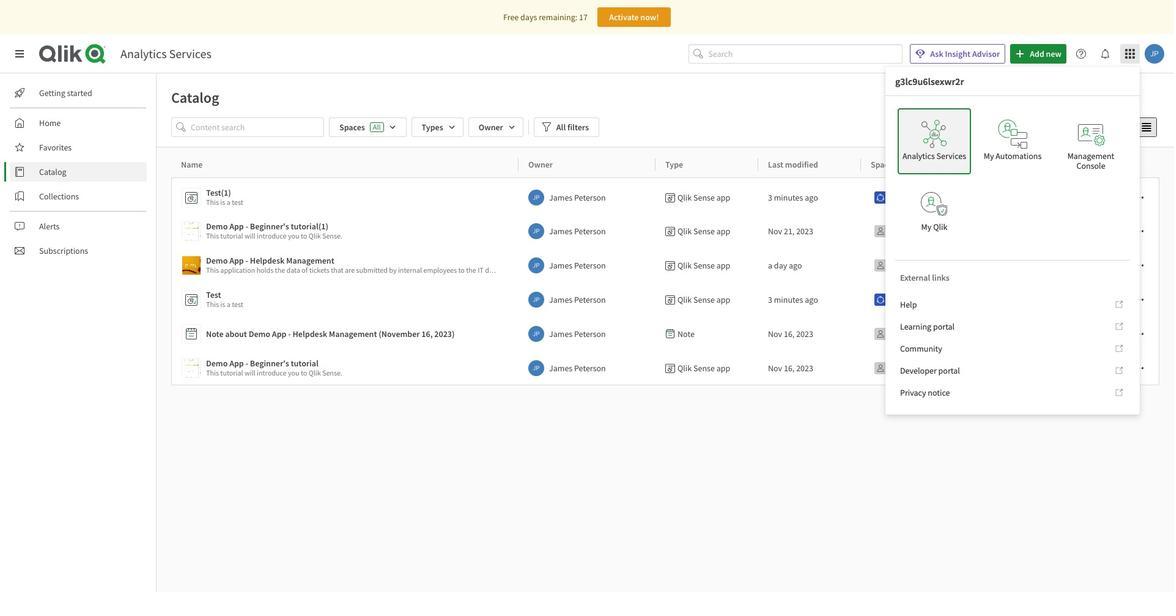 Task type: locate. For each thing, give the bounding box(es) containing it.
2 2023 from the top
[[797, 329, 814, 340]]

3 minutes ago button down a day ago button
[[769, 290, 819, 310]]

test space down external
[[891, 294, 929, 305]]

- up demo app - helpdesk management at the left top of the page
[[246, 221, 248, 232]]

0 vertical spatial catalog
[[171, 88, 219, 107]]

test(1)
[[206, 187, 231, 198]]

sense
[[694, 192, 715, 203], [694, 226, 715, 237], [694, 260, 715, 271], [694, 294, 715, 305], [694, 363, 715, 374]]

1 vertical spatial 3
[[769, 294, 773, 305]]

5 james peterson cell from the top
[[519, 317, 656, 351]]

2 vertical spatial 2023
[[797, 363, 814, 374]]

qlik sense app for demo app - helpdesk management
[[678, 260, 731, 271]]

app down test(1) this is a test
[[230, 221, 244, 232]]

5 app from the top
[[717, 363, 731, 374]]

3 minutes ago cell down a day ago
[[759, 283, 862, 317]]

personal cell up privacy notice
[[862, 351, 999, 386]]

this inside demo app - beginner's tutorial this tutorial will introduce you to qlik sense.
[[206, 368, 219, 378]]

catalog down "favorites" on the left of page
[[39, 166, 66, 177]]

3 app from the top
[[717, 260, 731, 271]]

to inside demo app - beginner's tutorial this tutorial will introduce you to qlik sense.
[[301, 368, 307, 378]]

name
[[181, 159, 203, 170]]

tutorial(1)
[[291, 221, 329, 232]]

1 3 minutes ago cell from the top
[[759, 177, 862, 214]]

5 sense from the top
[[694, 363, 715, 374]]

0 vertical spatial nov 16, 2023
[[769, 329, 814, 340]]

4 personal from the top
[[891, 363, 923, 374]]

sense. inside demo app - beginner's tutorial this tutorial will introduce you to qlik sense.
[[322, 368, 343, 378]]

1 vertical spatial test space button
[[871, 290, 931, 310]]

- for tutorial(1)
[[246, 221, 248, 232]]

0 vertical spatial a
[[227, 198, 231, 207]]

a inside test(1) this is a test
[[227, 198, 231, 207]]

personal cell for nov 16, 2023
[[862, 351, 999, 386]]

-
[[246, 221, 248, 232], [246, 255, 248, 266], [288, 329, 291, 340], [246, 358, 248, 369]]

6 james from the top
[[550, 363, 573, 374]]

- down the demo app - beginner's tutorial(1) this tutorial will introduce you to qlik sense. in the top of the page
[[246, 255, 248, 266]]

a inside test this is a test
[[227, 300, 231, 309]]

space for test
[[908, 294, 929, 305]]

catalog down analytics services 'element'
[[171, 88, 219, 107]]

0 vertical spatial space
[[908, 192, 929, 203]]

1 vertical spatial minutes
[[775, 294, 804, 305]]

2 test space cell from the top
[[862, 283, 999, 317]]

nov 21, 2023 cell
[[759, 214, 862, 248]]

0 vertical spatial is
[[220, 198, 225, 207]]

developer
[[901, 365, 937, 376]]

1 horizontal spatial analytics services
[[903, 151, 967, 162]]

you down note about demo app - helpdesk management (november 16, 2023) on the left of page
[[288, 368, 300, 378]]

james for demo app - beginner's tutorial(1)
[[550, 226, 573, 237]]

3 minutes ago
[[769, 192, 819, 203], [769, 294, 819, 305]]

4 sense from the top
[[694, 294, 715, 305]]

will inside demo app - beginner's tutorial this tutorial will introduce you to qlik sense.
[[245, 368, 256, 378]]

1 space from the top
[[908, 192, 929, 203]]

1 horizontal spatial services
[[937, 151, 967, 162]]

4 james peterson image from the top
[[529, 292, 545, 308]]

personal button up privacy
[[871, 359, 926, 378]]

portal for learning portal
[[934, 321, 955, 332]]

a for test
[[227, 300, 231, 309]]

1 vertical spatial 2023
[[797, 329, 814, 340]]

portal right learning
[[934, 321, 955, 332]]

my left viewed by image
[[984, 151, 995, 162]]

qlik sense app cell for demo app - beginner's tutorial
[[656, 351, 759, 386]]

home
[[39, 117, 61, 129]]

collections link
[[10, 187, 147, 206]]

favorites
[[39, 142, 72, 153]]

2 peterson from the top
[[575, 226, 606, 237]]

1 is from the top
[[220, 198, 225, 207]]

modified
[[786, 159, 819, 170]]

james peterson image for demo app - beginner's tutorial
[[529, 360, 545, 376]]

management down the tutorial(1)
[[286, 255, 335, 266]]

0 horizontal spatial analytics
[[121, 46, 167, 61]]

james peterson cell
[[519, 177, 656, 214], [519, 214, 656, 248], [519, 248, 656, 283], [519, 283, 656, 317], [519, 317, 656, 351], [519, 351, 656, 386]]

learning portal link
[[896, 317, 1131, 337]]

sense for demo app - helpdesk management
[[694, 260, 715, 271]]

0 vertical spatial introduce
[[257, 231, 287, 240]]

6 peterson from the top
[[575, 363, 606, 374]]

demo inside the demo app - beginner's tutorial(1) this tutorial will introduce you to qlik sense.
[[206, 221, 228, 232]]

management left the (november
[[329, 329, 377, 340]]

test space cell up my qlik
[[862, 177, 999, 214]]

navigation pane element
[[0, 78, 156, 266]]

note
[[206, 329, 224, 340], [678, 329, 695, 340]]

1 vertical spatial catalog
[[39, 166, 66, 177]]

tutorial for demo app - beginner's tutorial
[[220, 368, 243, 378]]

4 peterson from the top
[[575, 294, 606, 305]]

2 you from the top
[[288, 368, 300, 378]]

notice
[[929, 387, 951, 398]]

space up my qlik
[[908, 192, 929, 203]]

will up demo app - helpdesk management at the left top of the page
[[245, 231, 256, 240]]

management
[[1068, 151, 1115, 162], [286, 255, 335, 266], [329, 329, 377, 340]]

a for test(1)
[[227, 198, 231, 207]]

is up the demo app - beginner's tutorial(1) this tutorial will introduce you to qlik sense. in the top of the page
[[220, 198, 225, 207]]

personal button down help at the bottom right
[[871, 324, 926, 344]]

helpdesk up demo app - beginner's tutorial this tutorial will introduce you to qlik sense.
[[293, 329, 327, 340]]

1 vertical spatial introduce
[[257, 368, 287, 378]]

3 james peterson from the top
[[550, 260, 606, 271]]

3 minutes ago cell down modified
[[759, 177, 862, 214]]

demo down test(1) this is a test
[[206, 221, 228, 232]]

test space cell
[[862, 177, 999, 214], [862, 283, 999, 317]]

personal cell down help at the bottom right
[[862, 317, 999, 351]]

3 minutes ago cell
[[759, 177, 862, 214], [759, 283, 862, 317]]

test inside test this is a test
[[232, 300, 243, 309]]

ago down the a day ago cell at top
[[805, 294, 819, 305]]

is inside test(1) this is a test
[[220, 198, 225, 207]]

3 down last
[[769, 192, 773, 203]]

1 james peterson from the top
[[550, 192, 606, 203]]

2 nov from the top
[[769, 329, 783, 340]]

1 test from the top
[[232, 198, 243, 207]]

test inside test(1) this is a test
[[232, 198, 243, 207]]

2 qlik sense app image from the top
[[182, 256, 201, 275]]

1 vertical spatial portal
[[939, 365, 961, 376]]

1 vertical spatial beginner's
[[250, 358, 289, 369]]

test right test(1)
[[232, 198, 243, 207]]

2 note from the left
[[678, 329, 695, 340]]

1 vertical spatial a
[[769, 260, 773, 271]]

2 personal cell from the top
[[862, 248, 999, 283]]

demo for demo app - beginner's tutorial(1) this tutorial will introduce you to qlik sense.
[[206, 221, 228, 232]]

space
[[908, 192, 929, 203], [908, 294, 929, 305]]

3 minutes ago down last modified
[[769, 192, 819, 203]]

minutes down last modified
[[775, 192, 804, 203]]

1 james from the top
[[550, 192, 573, 203]]

0 vertical spatial helpdesk
[[250, 255, 285, 266]]

ago
[[805, 192, 819, 203], [789, 260, 803, 271], [805, 294, 819, 305]]

to down note about demo app - helpdesk management (november 16, 2023) on the left of page
[[301, 368, 307, 378]]

test space up my qlik
[[891, 192, 929, 203]]

will down about at the left
[[245, 368, 256, 378]]

filters region
[[157, 115, 1175, 147]]

5 qlik sense app cell from the top
[[656, 351, 759, 386]]

nov inside cell
[[769, 226, 783, 237]]

james for test
[[550, 294, 573, 305]]

1 qlik sense app from the top
[[678, 192, 731, 203]]

a up the demo app - beginner's tutorial(1) this tutorial will introduce you to qlik sense. in the top of the page
[[227, 198, 231, 207]]

qlik sense app image
[[182, 222, 201, 240], [182, 256, 201, 275]]

1 vertical spatial you
[[288, 368, 300, 378]]

2 test space button from the top
[[871, 290, 931, 310]]

1 vertical spatial will
[[245, 368, 256, 378]]

2 personal button from the top
[[871, 256, 926, 275]]

minutes for test(1)
[[775, 192, 804, 203]]

test space
[[891, 192, 929, 203], [891, 294, 929, 305]]

tutorial for demo app - beginner's tutorial(1)
[[220, 231, 243, 240]]

1 vertical spatial my
[[922, 222, 932, 233]]

beginner's inside demo app - beginner's tutorial this tutorial will introduce you to qlik sense.
[[250, 358, 289, 369]]

demo right about at the left
[[249, 329, 271, 340]]

1 vertical spatial test space cell
[[862, 283, 999, 317]]

3 for test
[[769, 294, 773, 305]]

ask insight advisor
[[931, 48, 1001, 59]]

my for my automations
[[984, 151, 995, 162]]

0 vertical spatial nov
[[769, 226, 783, 237]]

1 james peterson cell from the top
[[519, 177, 656, 214]]

qlik sense app image inside demo app - helpdesk management button
[[182, 256, 201, 275]]

1 sense. from the top
[[322, 231, 343, 240]]

2 james peterson from the top
[[550, 226, 606, 237]]

app inside demo app - beginner's tutorial this tutorial will introduce you to qlik sense.
[[230, 358, 244, 369]]

1 vertical spatial analytics
[[903, 151, 936, 162]]

1 2023 from the top
[[797, 226, 814, 237]]

1 vertical spatial is
[[220, 300, 225, 309]]

1 qlik sense app image from the top
[[182, 222, 201, 240]]

helpdesk
[[250, 255, 285, 266], [293, 329, 327, 340]]

note cell
[[656, 317, 759, 351]]

2 introduce from the top
[[257, 368, 287, 378]]

5 qlik sense app from the top
[[678, 363, 731, 374]]

this
[[206, 198, 219, 207], [206, 231, 219, 240], [206, 300, 219, 309], [206, 368, 219, 378]]

analytics inside button
[[903, 151, 936, 162]]

0 vertical spatial my
[[984, 151, 995, 162]]

last modified
[[769, 159, 819, 170]]

app for tutorial
[[230, 358, 244, 369]]

james peterson image
[[529, 190, 545, 206], [529, 223, 545, 239], [529, 258, 545, 274], [529, 292, 545, 308], [529, 326, 545, 342], [529, 360, 545, 376]]

my qlik
[[922, 222, 948, 233]]

getting
[[39, 88, 65, 99]]

2 james peterson cell from the top
[[519, 214, 656, 248]]

management down recently used image
[[1068, 151, 1115, 162]]

will inside the demo app - beginner's tutorial(1) this tutorial will introduce you to qlik sense.
[[245, 231, 256, 240]]

analytics services element
[[121, 46, 212, 61]]

0 horizontal spatial note
[[206, 329, 224, 340]]

demo for demo app - beginner's tutorial this tutorial will introduce you to qlik sense.
[[206, 358, 228, 369]]

4 personal cell from the top
[[862, 351, 999, 386]]

0 vertical spatial 3 minutes ago cell
[[759, 177, 862, 214]]

you inside the demo app - beginner's tutorial(1) this tutorial will introduce you to qlik sense.
[[288, 231, 300, 240]]

test
[[232, 198, 243, 207], [232, 300, 243, 309]]

portal inside 'link'
[[934, 321, 955, 332]]

sense. up demo app - helpdesk management button
[[322, 231, 343, 240]]

1 peterson from the top
[[575, 192, 606, 203]]

4 qlik sense app from the top
[[678, 294, 731, 305]]

1 minutes from the top
[[775, 192, 804, 203]]

alerts
[[39, 221, 60, 232]]

demo app - beginner's tutorial this tutorial will introduce you to qlik sense.
[[206, 358, 343, 378]]

tutorial
[[220, 231, 243, 240], [291, 358, 319, 369], [220, 368, 243, 378]]

will for tutorial
[[245, 368, 256, 378]]

my automations
[[984, 151, 1042, 162]]

qlik sense app cell
[[656, 177, 759, 214], [656, 214, 759, 248], [656, 248, 759, 283], [656, 283, 759, 317], [656, 351, 759, 386]]

1 test space button from the top
[[871, 188, 931, 207]]

1 3 from the top
[[769, 192, 773, 203]]

1 note from the left
[[206, 329, 224, 340]]

2 sense. from the top
[[322, 368, 343, 378]]

you
[[288, 231, 300, 240], [288, 368, 300, 378]]

test for test
[[891, 294, 906, 305]]

1 vertical spatial qlik sense app image
[[182, 256, 201, 275]]

minutes down a day ago button
[[775, 294, 804, 305]]

a left the day
[[769, 260, 773, 271]]

test up about at the left
[[232, 300, 243, 309]]

close sidebar menu image
[[15, 49, 24, 59]]

tutorial down test(1) this is a test
[[220, 231, 243, 240]]

day
[[775, 260, 788, 271]]

peterson for demo app - helpdesk management
[[575, 260, 606, 271]]

0 horizontal spatial catalog
[[39, 166, 66, 177]]

introduce for tutorial(1)
[[257, 231, 287, 240]]

2 3 minutes ago cell from the top
[[759, 283, 862, 317]]

a up about at the left
[[227, 300, 231, 309]]

catalog
[[171, 88, 219, 107], [39, 166, 66, 177]]

3 down a day ago
[[769, 294, 773, 305]]

switch view group
[[1117, 117, 1158, 137]]

3 james from the top
[[550, 260, 573, 271]]

3 for test(1)
[[769, 192, 773, 203]]

demo up test this is a test
[[206, 255, 228, 266]]

2 nov 16, 2023 cell from the top
[[759, 351, 862, 386]]

1 nov 16, 2023 from the top
[[769, 329, 814, 340]]

2 3 minutes ago button from the top
[[769, 290, 819, 310]]

2 sense from the top
[[694, 226, 715, 237]]

2 vertical spatial ago
[[805, 294, 819, 305]]

helpdesk inside note about demo app - helpdesk management (november 16, 2023) button
[[293, 329, 327, 340]]

1 personal cell from the top
[[862, 214, 999, 248]]

my inside button
[[922, 222, 932, 233]]

0 vertical spatial test space cell
[[862, 177, 999, 214]]

test space button for test
[[871, 290, 931, 310]]

2 vertical spatial a
[[227, 300, 231, 309]]

2 app from the top
[[717, 226, 731, 237]]

16,
[[422, 329, 433, 340], [784, 329, 795, 340], [784, 363, 795, 374]]

2 beginner's from the top
[[250, 358, 289, 369]]

0 vertical spatial 3
[[769, 192, 773, 203]]

peterson
[[575, 192, 606, 203], [575, 226, 606, 237], [575, 260, 606, 271], [575, 294, 606, 305], [575, 329, 606, 340], [575, 363, 606, 374]]

you up demo app - helpdesk management at the left top of the page
[[288, 231, 300, 240]]

introduce for tutorial
[[257, 368, 287, 378]]

learning portal
[[901, 321, 955, 332]]

note for note
[[678, 329, 695, 340]]

to for tutorial
[[301, 368, 307, 378]]

4 this from the top
[[206, 368, 219, 378]]

- inside demo app - beginner's tutorial this tutorial will introduce you to qlik sense.
[[246, 358, 248, 369]]

2 3 minutes ago from the top
[[769, 294, 819, 305]]

is for test
[[220, 300, 225, 309]]

1 personal from the top
[[891, 226, 923, 237]]

4 james from the top
[[550, 294, 573, 305]]

test space button
[[871, 188, 931, 207], [871, 290, 931, 310]]

ask insight advisor button
[[911, 44, 1006, 64]]

note inside cell
[[678, 329, 695, 340]]

1 vertical spatial nov
[[769, 329, 783, 340]]

my up external links
[[922, 222, 932, 233]]

1 vertical spatial 3 minutes ago cell
[[759, 283, 862, 317]]

1 will from the top
[[245, 231, 256, 240]]

beginner's for tutorial
[[250, 358, 289, 369]]

personal cell down my qlik
[[862, 248, 999, 283]]

personal cell up external links
[[862, 214, 999, 248]]

qlik sense app image for demo app - beginner's tutorial(1)
[[182, 222, 201, 240]]

2 qlik sense app from the top
[[678, 226, 731, 237]]

6 james peterson cell from the top
[[519, 351, 656, 386]]

3 nov from the top
[[769, 363, 783, 374]]

1 you from the top
[[288, 231, 300, 240]]

james peterson for demo app - helpdesk management
[[550, 260, 606, 271]]

test space button down external
[[871, 290, 931, 310]]

3 minutes ago cell for test(1)
[[759, 177, 862, 214]]

beginner's for tutorial(1)
[[250, 221, 289, 232]]

1 personal button from the top
[[871, 222, 926, 241]]

0 vertical spatial ago
[[805, 192, 819, 203]]

0 vertical spatial qlik sense app image
[[182, 222, 201, 240]]

1 vertical spatial nov 16, 2023
[[769, 363, 814, 374]]

app for management
[[230, 255, 244, 266]]

- for tutorial
[[246, 358, 248, 369]]

- down about at the left
[[246, 358, 248, 369]]

1 james peterson image from the top
[[529, 190, 545, 206]]

1 vertical spatial to
[[301, 368, 307, 378]]

1 nov 16, 2023 cell from the top
[[759, 317, 862, 351]]

personal cell
[[862, 214, 999, 248], [862, 248, 999, 283], [862, 317, 999, 351], [862, 351, 999, 386]]

cell
[[999, 177, 1043, 214], [1043, 177, 1087, 214], [1087, 177, 1161, 214], [999, 214, 1043, 248], [1043, 214, 1087, 248], [1087, 214, 1161, 248], [1043, 248, 1087, 283], [1087, 248, 1161, 283], [999, 283, 1043, 317], [1043, 283, 1087, 317], [1087, 283, 1161, 317], [999, 317, 1043, 351], [1043, 317, 1087, 351], [1087, 317, 1161, 351], [999, 351, 1043, 386], [1043, 351, 1087, 386], [1087, 351, 1161, 386]]

advisor
[[973, 48, 1001, 59]]

1 vertical spatial sense.
[[322, 368, 343, 378]]

sense for test
[[694, 294, 715, 305]]

personal button
[[871, 222, 926, 241], [871, 256, 926, 275], [871, 324, 926, 344], [871, 359, 926, 378]]

1 vertical spatial 3 minutes ago button
[[769, 290, 819, 310]]

1 introduce from the top
[[257, 231, 287, 240]]

2 is from the top
[[220, 300, 225, 309]]

introduce inside the demo app - beginner's tutorial(1) this tutorial will introduce you to qlik sense.
[[257, 231, 287, 240]]

note inside button
[[206, 329, 224, 340]]

james peterson image for test
[[529, 292, 545, 308]]

2 james from the top
[[550, 226, 573, 237]]

3 james peterson cell from the top
[[519, 248, 656, 283]]

1 horizontal spatial helpdesk
[[293, 329, 327, 340]]

test space cell for test
[[862, 283, 999, 317]]

demo for demo app - helpdesk management
[[206, 255, 228, 266]]

services
[[169, 46, 212, 61], [937, 151, 967, 162]]

0 vertical spatial minutes
[[775, 192, 804, 203]]

3 2023 from the top
[[797, 363, 814, 374]]

1 horizontal spatial analytics
[[903, 151, 936, 162]]

helpdesk down the demo app - beginner's tutorial(1) this tutorial will introduce you to qlik sense. in the top of the page
[[250, 255, 285, 266]]

qlik sense app image
[[182, 359, 201, 378]]

now!
[[641, 12, 659, 23]]

0 vertical spatial test
[[232, 198, 243, 207]]

demo right qlik sense app image
[[206, 358, 228, 369]]

2 personal from the top
[[891, 260, 923, 271]]

remaining:
[[539, 12, 578, 23]]

0 vertical spatial 2023
[[797, 226, 814, 237]]

2 3 from the top
[[769, 294, 773, 305]]

3 james peterson image from the top
[[529, 258, 545, 274]]

help link
[[896, 295, 1131, 315]]

0 vertical spatial 3 minutes ago button
[[769, 188, 819, 207]]

0 vertical spatial test space button
[[871, 188, 931, 207]]

16, inside note about demo app - helpdesk management (november 16, 2023) button
[[422, 329, 433, 340]]

to
[[301, 231, 307, 240], [301, 368, 307, 378]]

beginner's inside the demo app - beginner's tutorial(1) this tutorial will introduce you to qlik sense.
[[250, 221, 289, 232]]

peterson for demo app - beginner's tutorial
[[575, 363, 606, 374]]

0 vertical spatial to
[[301, 231, 307, 240]]

community link
[[896, 339, 1131, 359]]

personal button up external
[[871, 222, 926, 241]]

note about demo app - helpdesk management (november 16, 2023)
[[206, 329, 455, 340]]

0 vertical spatial you
[[288, 231, 300, 240]]

3 qlik sense app from the top
[[678, 260, 731, 271]]

developer portal
[[901, 365, 961, 376]]

free
[[504, 12, 519, 23]]

is inside test this is a test
[[220, 300, 225, 309]]

nov 16, 2023 button
[[769, 359, 814, 378]]

0 horizontal spatial my
[[922, 222, 932, 233]]

note for note about demo app - helpdesk management (november 16, 2023)
[[206, 329, 224, 340]]

3 minutes ago button down last modified
[[769, 188, 819, 207]]

personal for personal cell associated with nov 16, 2023
[[891, 363, 923, 374]]

test space button for test(1)
[[871, 188, 931, 207]]

demo inside demo app - beginner's tutorial this tutorial will introduce you to qlik sense.
[[206, 358, 228, 369]]

1 sense from the top
[[694, 192, 715, 203]]

1 vertical spatial space
[[908, 294, 929, 305]]

is
[[220, 198, 225, 207], [220, 300, 225, 309]]

2 minutes from the top
[[775, 294, 804, 305]]

portal up the notice on the right
[[939, 365, 961, 376]]

3 this from the top
[[206, 300, 219, 309]]

demo
[[206, 221, 228, 232], [206, 255, 228, 266], [249, 329, 271, 340], [206, 358, 228, 369]]

Content search text field
[[191, 117, 324, 137]]

0 vertical spatial portal
[[934, 321, 955, 332]]

test inside test this is a test
[[206, 289, 221, 300]]

analytics
[[121, 46, 167, 61], [903, 151, 936, 162]]

2 nov 16, 2023 from the top
[[769, 363, 814, 374]]

4 app from the top
[[717, 294, 731, 305]]

0 vertical spatial sense.
[[322, 231, 343, 240]]

activate now! link
[[598, 7, 671, 27]]

test
[[891, 192, 906, 203], [206, 289, 221, 300], [891, 294, 906, 305]]

2 this from the top
[[206, 231, 219, 240]]

1 vertical spatial test space
[[891, 294, 929, 305]]

0 vertical spatial 3 minutes ago
[[769, 192, 819, 203]]

2 vertical spatial nov
[[769, 363, 783, 374]]

3 sense from the top
[[694, 260, 715, 271]]

tutorial down about at the left
[[220, 368, 243, 378]]

app
[[230, 221, 244, 232], [230, 255, 244, 266], [272, 329, 287, 340], [230, 358, 244, 369]]

1 this from the top
[[206, 198, 219, 207]]

note about demo app - helpdesk management (november 16, 2023) button
[[182, 322, 514, 346]]

0 vertical spatial will
[[245, 231, 256, 240]]

to inside the demo app - beginner's tutorial(1) this tutorial will introduce you to qlik sense.
[[301, 231, 307, 240]]

collections
[[39, 191, 79, 202]]

sense. down note about demo app - helpdesk management (november 16, 2023) on the left of page
[[322, 368, 343, 378]]

this inside test(1) this is a test
[[206, 198, 219, 207]]

- inside the demo app - beginner's tutorial(1) this tutorial will introduce you to qlik sense.
[[246, 221, 248, 232]]

1 vertical spatial 3 minutes ago
[[769, 294, 819, 305]]

1 cell
[[999, 248, 1043, 283]]

getting started link
[[10, 83, 147, 103]]

subscriptions link
[[10, 241, 147, 261]]

my qlik button
[[898, 179, 972, 245]]

1 vertical spatial services
[[937, 151, 967, 162]]

james for test(1)
[[550, 192, 573, 203]]

0 horizontal spatial helpdesk
[[250, 255, 285, 266]]

beginner's
[[250, 221, 289, 232], [250, 358, 289, 369]]

james
[[550, 192, 573, 203], [550, 226, 573, 237], [550, 260, 573, 271], [550, 294, 573, 305], [550, 329, 573, 340], [550, 363, 573, 374]]

3 peterson from the top
[[575, 260, 606, 271]]

6 james peterson from the top
[[550, 363, 606, 374]]

a inside button
[[769, 260, 773, 271]]

app up test this is a test
[[230, 255, 244, 266]]

ago for test(1)
[[805, 192, 819, 203]]

3 minutes ago for test
[[769, 294, 819, 305]]

1 nov from the top
[[769, 226, 783, 237]]

qlik sense app for test
[[678, 294, 731, 305]]

tutorial inside the demo app - beginner's tutorial(1) this tutorial will introduce you to qlik sense.
[[220, 231, 243, 240]]

test space button down space
[[871, 188, 931, 207]]

1 vertical spatial test
[[232, 300, 243, 309]]

- for management
[[246, 255, 248, 266]]

0 vertical spatial test space
[[891, 192, 929, 203]]

sense. inside the demo app - beginner's tutorial(1) this tutorial will introduce you to qlik sense.
[[322, 231, 343, 240]]

owner
[[529, 159, 553, 170]]

ask
[[931, 48, 944, 59]]

1 vertical spatial analytics services
[[903, 151, 967, 162]]

my inside button
[[984, 151, 995, 162]]

app down about at the left
[[230, 358, 244, 369]]

nov 16, 2023 cell
[[759, 317, 862, 351], [759, 351, 862, 386]]

personal button up help at the bottom right
[[871, 256, 926, 275]]

catalog inside catalog "link"
[[39, 166, 66, 177]]

space down external
[[908, 294, 929, 305]]

james peterson for demo app - beginner's tutorial
[[550, 363, 606, 374]]

analytics services
[[121, 46, 212, 61], [903, 151, 967, 162]]

1 qlik sense app cell from the top
[[656, 177, 759, 214]]

app for test
[[717, 294, 731, 305]]

1 vertical spatial ago
[[789, 260, 803, 271]]

3 personal from the top
[[891, 329, 923, 340]]

1 horizontal spatial my
[[984, 151, 995, 162]]

ago right the day
[[789, 260, 803, 271]]

0 vertical spatial analytics services
[[121, 46, 212, 61]]

0 horizontal spatial services
[[169, 46, 212, 61]]

qlik inside demo app - beginner's tutorial this tutorial will introduce you to qlik sense.
[[309, 368, 321, 378]]

helpdesk inside demo app - helpdesk management button
[[250, 255, 285, 266]]

2023 inside cell
[[797, 226, 814, 237]]

introduce inside demo app - beginner's tutorial this tutorial will introduce you to qlik sense.
[[257, 368, 287, 378]]

1 to from the top
[[301, 231, 307, 240]]

app inside the demo app - beginner's tutorial(1) this tutorial will introduce you to qlik sense.
[[230, 221, 244, 232]]

2023
[[797, 226, 814, 237], [797, 329, 814, 340], [797, 363, 814, 374]]

3 minutes ago down a day ago button
[[769, 294, 819, 305]]

to up demo app - helpdesk management at the left top of the page
[[301, 231, 307, 240]]

2 will from the top
[[245, 368, 256, 378]]

ago up nov 21, 2023 cell
[[805, 192, 819, 203]]

nov
[[769, 226, 783, 237], [769, 329, 783, 340], [769, 363, 783, 374]]

1 vertical spatial helpdesk
[[293, 329, 327, 340]]

personal button for a day ago
[[871, 256, 926, 275]]

3
[[769, 192, 773, 203], [769, 294, 773, 305]]

qlik
[[678, 192, 692, 203], [934, 222, 948, 233], [678, 226, 692, 237], [309, 231, 321, 240], [678, 260, 692, 271], [678, 294, 692, 305], [678, 363, 692, 374], [309, 368, 321, 378]]

personal for second personal cell from the bottom of the page
[[891, 329, 923, 340]]

- up demo app - beginner's tutorial this tutorial will introduce you to qlik sense.
[[288, 329, 291, 340]]

1 horizontal spatial note
[[678, 329, 695, 340]]

1 3 minutes ago from the top
[[769, 192, 819, 203]]

2 space from the top
[[908, 294, 929, 305]]

4 qlik sense app cell from the top
[[656, 283, 759, 317]]

0 vertical spatial beginner's
[[250, 221, 289, 232]]

free days remaining: 17
[[504, 12, 588, 23]]

will for tutorial(1)
[[245, 231, 256, 240]]

introduce
[[257, 231, 287, 240], [257, 368, 287, 378]]

qlik sense app cell for test(1)
[[656, 177, 759, 214]]

is up about at the left
[[220, 300, 225, 309]]

test space cell up learning portal at the bottom right of page
[[862, 283, 999, 317]]

james peterson
[[550, 192, 606, 203], [550, 226, 606, 237], [550, 260, 606, 271], [550, 294, 606, 305], [550, 329, 606, 340], [550, 363, 606, 374]]

you inside demo app - beginner's tutorial this tutorial will introduce you to qlik sense.
[[288, 368, 300, 378]]

2023 for tutorial(1)
[[797, 226, 814, 237]]

6 james peterson image from the top
[[529, 360, 545, 376]]

3 minutes ago for test(1)
[[769, 192, 819, 203]]

a day ago cell
[[759, 248, 862, 283]]

1 app from the top
[[717, 192, 731, 203]]

0 vertical spatial services
[[169, 46, 212, 61]]



Task type: vqa. For each thing, say whether or not it's contained in the screenshot.
Filters region
yes



Task type: describe. For each thing, give the bounding box(es) containing it.
tutorial down note about demo app - helpdesk management (november 16, 2023) on the left of page
[[291, 358, 319, 369]]

ago inside button
[[789, 260, 803, 271]]

0 horizontal spatial analytics services
[[121, 46, 212, 61]]

days
[[521, 12, 537, 23]]

privacy
[[901, 387, 927, 398]]

nov for tutorial(1)
[[769, 226, 783, 237]]

james peterson cell for demo app - helpdesk management
[[519, 248, 656, 283]]

learning
[[901, 321, 932, 332]]

0 vertical spatial analytics
[[121, 46, 167, 61]]

getting started
[[39, 88, 92, 99]]

peterson for test
[[575, 294, 606, 305]]

21,
[[784, 226, 795, 237]]

privacy notice
[[901, 387, 951, 398]]

qlik sense app for test(1)
[[678, 192, 731, 203]]

nov for tutorial
[[769, 363, 783, 374]]

Search text field
[[709, 44, 903, 64]]

16, inside nov 16, 2023 button
[[784, 363, 795, 374]]

james peterson image for demo app - helpdesk management
[[529, 258, 545, 274]]

catalog link
[[10, 162, 147, 182]]

app for demo app - beginner's tutorial
[[717, 363, 731, 374]]

3 minutes ago button for test(1)
[[769, 188, 819, 207]]

sense for demo app - beginner's tutorial
[[694, 363, 715, 374]]

peterson for test(1)
[[575, 192, 606, 203]]

james peterson image for demo app - beginner's tutorial(1)
[[529, 223, 545, 239]]

services inside button
[[937, 151, 967, 162]]

portal for developer portal
[[939, 365, 961, 376]]

demo app - helpdesk management button
[[182, 253, 514, 278]]

personal cell for nov 21, 2023
[[862, 214, 999, 248]]

privacy notice link
[[896, 383, 1131, 403]]

sense for demo app - beginner's tutorial(1)
[[694, 226, 715, 237]]

started
[[67, 88, 92, 99]]

qlik inside button
[[934, 222, 948, 233]]

favorites link
[[10, 138, 147, 157]]

external links
[[901, 272, 950, 283]]

17
[[580, 12, 588, 23]]

a day ago button
[[769, 256, 803, 275]]

searchbar element
[[689, 44, 903, 64]]

you for tutorial
[[288, 368, 300, 378]]

james for demo app - helpdesk management
[[550, 260, 573, 271]]

james peterson image for test(1)
[[529, 190, 545, 206]]

subscriptions
[[39, 245, 88, 256]]

qlik inside the demo app - beginner's tutorial(1) this tutorial will introduce you to qlik sense.
[[309, 231, 321, 240]]

5 peterson from the top
[[575, 329, 606, 340]]

app for demo app - beginner's tutorial(1)
[[717, 226, 731, 237]]

0 vertical spatial management
[[1068, 151, 1115, 162]]

my automations button
[[977, 108, 1050, 174]]

personal for personal cell related to nov 21, 2023
[[891, 226, 923, 237]]

james peterson for test
[[550, 294, 606, 305]]

console
[[1077, 160, 1106, 171]]

test for test(1)
[[232, 198, 243, 207]]

personal cell for a day ago
[[862, 248, 999, 283]]

analytics services inside button
[[903, 151, 967, 162]]

2 vertical spatial management
[[329, 329, 377, 340]]

links
[[933, 272, 950, 283]]

1
[[1021, 260, 1025, 271]]

activate
[[610, 12, 639, 23]]

management console
[[1068, 151, 1115, 171]]

space for test(1)
[[908, 192, 929, 203]]

james peterson cell for test(1)
[[519, 177, 656, 214]]

nov 21, 2023
[[769, 226, 814, 237]]

minutes for test
[[775, 294, 804, 305]]

test(1) this is a test
[[206, 187, 243, 207]]

(november
[[379, 329, 420, 340]]

you for tutorial(1)
[[288, 231, 300, 240]]

activate now!
[[610, 12, 659, 23]]

help
[[901, 299, 918, 310]]

a day ago
[[769, 260, 803, 271]]

james peterson for test(1)
[[550, 192, 606, 203]]

external
[[901, 272, 931, 283]]

qlik sense app cell for demo app - helpdesk management
[[656, 248, 759, 283]]

recently used image
[[1028, 117, 1106, 137]]

my for my qlik
[[922, 222, 932, 233]]

peterson for demo app - beginner's tutorial(1)
[[575, 226, 606, 237]]

qlik sense app for demo app - beginner's tutorial(1)
[[678, 226, 731, 237]]

about
[[225, 329, 247, 340]]

5 james peterson from the top
[[550, 329, 606, 340]]

test space for test
[[891, 294, 929, 305]]

analytics services button
[[898, 108, 972, 174]]

5 james from the top
[[550, 329, 573, 340]]

app for tutorial(1)
[[230, 221, 244, 232]]

space
[[871, 159, 893, 170]]

2023)
[[435, 329, 455, 340]]

demo app - beginner's tutorial(1) this tutorial will introduce you to qlik sense.
[[206, 221, 343, 240]]

nov 16, 2023 cell for note
[[759, 317, 862, 351]]

app for demo app - helpdesk management
[[717, 260, 731, 271]]

3 minutes ago cell for test
[[759, 283, 862, 317]]

g3lc9u6lsexwr2r
[[896, 75, 965, 87]]

viewed by image
[[1010, 158, 1020, 168]]

last
[[769, 159, 784, 170]]

home link
[[10, 113, 147, 133]]

5 james peterson image from the top
[[529, 326, 545, 342]]

james peterson cell for demo app - beginner's tutorial(1)
[[519, 214, 656, 248]]

app for test(1)
[[717, 192, 731, 203]]

nov 16, 2023 cell for qlik sense app
[[759, 351, 862, 386]]

personal button for nov 16, 2023
[[871, 359, 926, 378]]

app up demo app - beginner's tutorial this tutorial will introduce you to qlik sense.
[[272, 329, 287, 340]]

type
[[666, 159, 684, 170]]

personal button for nov 21, 2023
[[871, 222, 926, 241]]

qlik sense app cell for demo app - beginner's tutorial(1)
[[656, 214, 759, 248]]

test for test(1)
[[891, 192, 906, 203]]

developer portal link
[[896, 361, 1131, 381]]

2023 for tutorial
[[797, 363, 814, 374]]

demo app - helpdesk management
[[206, 255, 335, 266]]

1 vertical spatial management
[[286, 255, 335, 266]]

this inside test this is a test
[[206, 300, 219, 309]]

3 personal cell from the top
[[862, 317, 999, 351]]

3 personal button from the top
[[871, 324, 926, 344]]

sense for test(1)
[[694, 192, 715, 203]]

alerts link
[[10, 217, 147, 236]]

nov 21, 2023 button
[[769, 222, 814, 241]]

test space cell for test(1)
[[862, 177, 999, 214]]

3 minutes ago button for test
[[769, 290, 819, 310]]

test this is a test
[[206, 289, 243, 309]]

james peterson for demo app - beginner's tutorial(1)
[[550, 226, 606, 237]]

james peterson cell for demo app - beginner's tutorial
[[519, 351, 656, 386]]

test for test
[[232, 300, 243, 309]]

qlik sense app for demo app - beginner's tutorial
[[678, 363, 731, 374]]

sense. for demo app - beginner's tutorial(1)
[[322, 231, 343, 240]]

sense. for demo app - beginner's tutorial
[[322, 368, 343, 378]]

ago for test
[[805, 294, 819, 305]]

to for tutorial(1)
[[301, 231, 307, 240]]

1 horizontal spatial catalog
[[171, 88, 219, 107]]

automations
[[996, 151, 1042, 162]]

insight
[[946, 48, 971, 59]]

james peterson cell for test
[[519, 283, 656, 317]]

james for demo app - beginner's tutorial
[[550, 363, 573, 374]]

community
[[901, 343, 943, 354]]

is for test(1)
[[220, 198, 225, 207]]

this inside the demo app - beginner's tutorial(1) this tutorial will introduce you to qlik sense.
[[206, 231, 219, 240]]

management console button
[[1055, 108, 1128, 174]]



